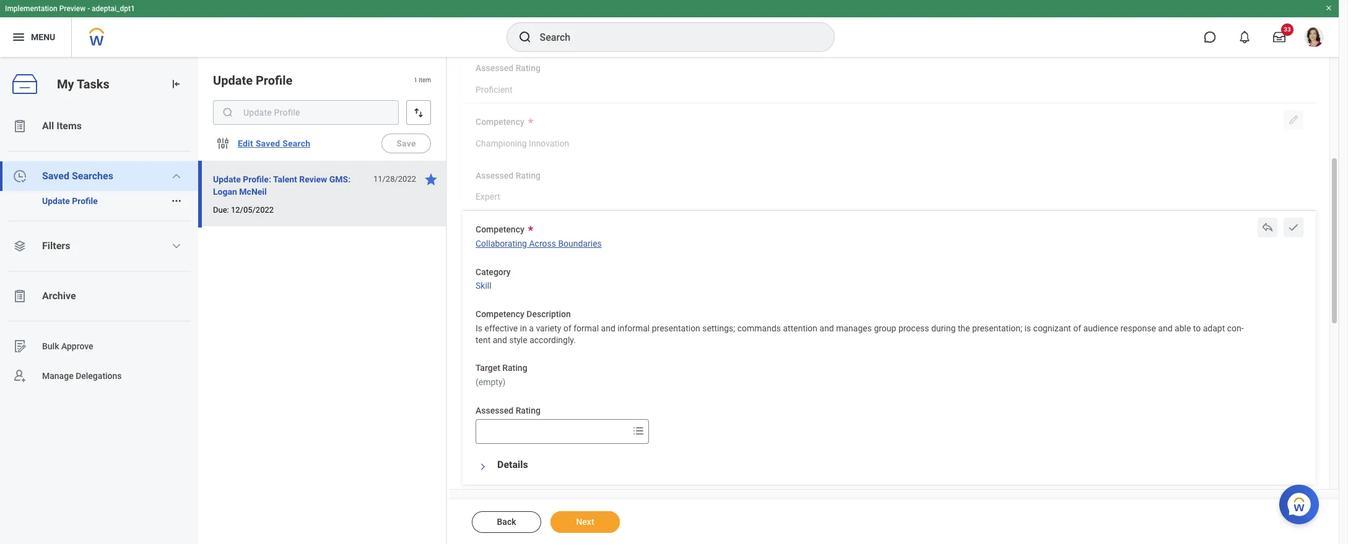 Task type: locate. For each thing, give the bounding box(es) containing it.
perspective image
[[12, 239, 27, 254]]

0 vertical spatial search image
[[517, 30, 532, 45]]

next button
[[551, 512, 620, 534]]

0 vertical spatial saved
[[256, 139, 280, 149]]

Assessed Rating field
[[476, 421, 629, 443]]

competency up collaborating
[[476, 225, 524, 235]]

archive button
[[0, 282, 198, 312]]

gms:
[[329, 175, 351, 185]]

competency inside competency description is effective in a variety of formal and informal presentation settings; commands attention and manages group process during the presentation; is cognizant of audience response and able to adapt con tent and style accordingly.
[[476, 310, 524, 320]]

0 vertical spatial profile
[[256, 73, 293, 88]]

style
[[509, 335, 527, 345]]

chevron down image
[[172, 172, 182, 181], [172, 242, 182, 251], [479, 460, 487, 475]]

assessed up proficient text field
[[476, 63, 514, 73]]

3 competency from the top
[[476, 310, 524, 320]]

edit image
[[1288, 114, 1300, 126]]

my
[[57, 77, 74, 91]]

group
[[874, 324, 896, 334]]

tent
[[476, 324, 1244, 345]]

competency
[[476, 117, 524, 127], [476, 225, 524, 235], [476, 310, 524, 320]]

chevron down image inside filters dropdown button
[[172, 242, 182, 251]]

1 assessed rating element from the top
[[476, 77, 513, 99]]

variety
[[536, 324, 561, 334]]

adapt
[[1203, 324, 1225, 334]]

2 vertical spatial competency
[[476, 310, 524, 320]]

1 vertical spatial assessed rating element
[[476, 184, 500, 207]]

profile:
[[243, 175, 271, 185]]

competency up championing
[[476, 117, 524, 127]]

boundaries
[[558, 239, 602, 249]]

next
[[576, 518, 594, 528]]

saved right "edit"
[[256, 139, 280, 149]]

due: 12/05/2022
[[213, 206, 274, 215]]

logan
[[213, 187, 237, 197]]

saved right clock check icon
[[42, 170, 69, 182]]

2 competency from the top
[[476, 225, 524, 235]]

2 vertical spatial update
[[42, 196, 70, 206]]

item
[[419, 77, 431, 84]]

saved searches button
[[0, 162, 198, 191]]

during
[[931, 324, 956, 334]]

update down saved searches
[[42, 196, 70, 206]]

assessed rating up expert text field
[[476, 171, 541, 181]]

2 assessed from the top
[[476, 171, 514, 181]]

and right formal
[[601, 324, 615, 334]]

clipboard image inside all items button
[[12, 119, 27, 134]]

menu banner
[[0, 0, 1339, 57]]

0 horizontal spatial search image
[[222, 107, 234, 119]]

update
[[213, 73, 253, 88], [213, 175, 241, 185], [42, 196, 70, 206]]

2 vertical spatial assessed rating
[[476, 406, 541, 416]]

search image
[[517, 30, 532, 45], [222, 107, 234, 119]]

clipboard image left archive
[[12, 289, 27, 304]]

Championing Innovation text field
[[476, 131, 569, 153]]

chevron down image for filters
[[172, 242, 182, 251]]

configure image
[[216, 136, 230, 151]]

Expert text field
[[476, 185, 500, 206]]

menu button
[[0, 17, 71, 57]]

1 horizontal spatial saved
[[256, 139, 280, 149]]

in
[[520, 324, 527, 334]]

edit saved search
[[238, 139, 311, 149]]

1 horizontal spatial update profile
[[213, 73, 293, 88]]

details
[[497, 459, 528, 471]]

chevron down image left details button
[[479, 460, 487, 475]]

update profile
[[213, 73, 293, 88], [42, 196, 98, 206]]

none text field inside item list element
[[213, 100, 399, 125]]

collaborating across boundaries link
[[476, 237, 602, 249]]

0 vertical spatial assessed
[[476, 63, 514, 73]]

competency up effective on the bottom
[[476, 310, 524, 320]]

of left formal
[[564, 324, 571, 334]]

1 horizontal spatial profile
[[256, 73, 293, 88]]

rating for expert text field
[[516, 171, 541, 181]]

competency element
[[476, 131, 569, 153]]

chevron down image inside saved searches dropdown button
[[172, 172, 182, 181]]

innovation
[[529, 139, 569, 149]]

1 vertical spatial update
[[213, 175, 241, 185]]

target rating (empty)
[[476, 364, 527, 388]]

(empty)
[[476, 378, 506, 388]]

bulk approve
[[42, 342, 93, 352]]

1 horizontal spatial search image
[[517, 30, 532, 45]]

saved
[[256, 139, 280, 149], [42, 170, 69, 182]]

commands
[[737, 324, 781, 334]]

cognizant
[[1033, 324, 1071, 334]]

1 vertical spatial competency
[[476, 225, 524, 235]]

1 vertical spatial search image
[[222, 107, 234, 119]]

1 clipboard image from the top
[[12, 119, 27, 134]]

delegations
[[76, 371, 122, 381]]

chevron down image for saved searches
[[172, 172, 182, 181]]

back
[[497, 518, 516, 528]]

chevron down image down related actions image
[[172, 242, 182, 251]]

1 assessed from the top
[[476, 63, 514, 73]]

expert
[[476, 192, 500, 202]]

the
[[958, 324, 970, 334]]

1 assessed rating from the top
[[476, 63, 541, 73]]

assessed rating down (empty)
[[476, 406, 541, 416]]

competency description is effective in a variety of formal and informal presentation settings; commands attention and manages group process during the presentation; is cognizant of audience response and able to adapt con tent and style accordingly.
[[476, 310, 1244, 345]]

3 assessed rating from the top
[[476, 406, 541, 416]]

clipboard image
[[12, 119, 27, 134], [12, 289, 27, 304]]

rating inside target rating (empty)
[[502, 364, 527, 374]]

33 button
[[1266, 24, 1294, 51]]

competency for competency
[[476, 117, 524, 127]]

chevron down image up related actions image
[[172, 172, 182, 181]]

0 horizontal spatial update profile
[[42, 196, 98, 206]]

assessed rating element up collaborating
[[476, 184, 500, 207]]

1 vertical spatial chevron down image
[[172, 242, 182, 251]]

competency for competency description is effective in a variety of formal and informal presentation settings; commands attention and manages group process during the presentation; is cognizant of audience response and able to adapt con tent and style accordingly.
[[476, 310, 524, 320]]

0 vertical spatial clipboard image
[[12, 119, 27, 134]]

assessed for proficient
[[476, 63, 514, 73]]

1 competency from the top
[[476, 117, 524, 127]]

filters button
[[0, 232, 198, 261]]

33
[[1284, 26, 1291, 33]]

of left audience
[[1073, 324, 1081, 334]]

1 vertical spatial profile
[[72, 196, 98, 206]]

clipboard image for all items
[[12, 119, 27, 134]]

user plus image
[[12, 369, 27, 384]]

0 vertical spatial chevron down image
[[172, 172, 182, 181]]

assessed up expert text field
[[476, 171, 514, 181]]

update inside update profile: talent review gms: logan mcneil
[[213, 175, 241, 185]]

1 vertical spatial assessed
[[476, 171, 514, 181]]

update inside "button"
[[42, 196, 70, 206]]

competency inside "competency collaborating across boundaries"
[[476, 225, 524, 235]]

assessed rating element up championing
[[476, 77, 513, 99]]

2 vertical spatial assessed
[[476, 406, 514, 416]]

my tasks
[[57, 77, 109, 91]]

able
[[1175, 324, 1191, 334]]

1 vertical spatial clipboard image
[[12, 289, 27, 304]]

None text field
[[213, 100, 399, 125]]

1 vertical spatial saved
[[42, 170, 69, 182]]

0 vertical spatial assessed rating
[[476, 63, 541, 73]]

accordingly.
[[530, 335, 576, 345]]

list
[[0, 111, 198, 391]]

clipboard image inside archive button
[[12, 289, 27, 304]]

0 horizontal spatial saved
[[42, 170, 69, 182]]

clipboard image for archive
[[12, 289, 27, 304]]

0 vertical spatial competency
[[476, 117, 524, 127]]

assessed rating element
[[476, 77, 513, 99], [476, 184, 500, 207]]

profile inside item list element
[[256, 73, 293, 88]]

manage
[[42, 371, 73, 381]]

is
[[476, 324, 482, 334]]

2 assessed rating element from the top
[[476, 184, 500, 207]]

1 vertical spatial update profile
[[42, 196, 98, 206]]

archive
[[42, 290, 76, 302]]

1 vertical spatial assessed rating
[[476, 171, 541, 181]]

review
[[299, 175, 327, 185]]

sort image
[[412, 107, 425, 119]]

2 clipboard image from the top
[[12, 289, 27, 304]]

1 horizontal spatial of
[[1073, 324, 1081, 334]]

0 horizontal spatial profile
[[72, 196, 98, 206]]

0 horizontal spatial of
[[564, 324, 571, 334]]

all items
[[42, 120, 82, 132]]

0 vertical spatial assessed rating element
[[476, 77, 513, 99]]

rating
[[516, 63, 541, 73], [516, 171, 541, 181], [502, 364, 527, 374], [516, 406, 541, 416]]

update up logan
[[213, 175, 241, 185]]

settings;
[[702, 324, 735, 334]]

and left able
[[1158, 324, 1173, 334]]

update right transformation import image
[[213, 73, 253, 88]]

competency collaborating across boundaries
[[476, 225, 602, 249]]

clipboard image left all
[[12, 119, 27, 134]]

assessed rating
[[476, 63, 541, 73], [476, 171, 541, 181], [476, 406, 541, 416]]

assessed down (empty)
[[476, 406, 514, 416]]

description
[[527, 310, 571, 320]]

0 vertical spatial update profile
[[213, 73, 293, 88]]

2 assessed rating from the top
[[476, 171, 541, 181]]

is
[[1025, 324, 1031, 334]]

all items button
[[0, 111, 198, 141]]

assessed rating up proficient text field
[[476, 63, 541, 73]]



Task type: describe. For each thing, give the bounding box(es) containing it.
save
[[397, 139, 416, 149]]

2 of from the left
[[1073, 324, 1081, 334]]

manage delegations
[[42, 371, 122, 381]]

presentation;
[[972, 324, 1022, 334]]

menu
[[31, 32, 55, 42]]

my tasks element
[[0, 57, 198, 545]]

0 vertical spatial update
[[213, 73, 253, 88]]

category skill
[[476, 267, 511, 291]]

to
[[1193, 324, 1201, 334]]

informal
[[618, 324, 650, 334]]

item list element
[[198, 57, 447, 545]]

adeptai_dpt1
[[92, 4, 135, 13]]

across
[[529, 239, 556, 249]]

justify image
[[11, 30, 26, 45]]

bulk approve link
[[0, 332, 198, 362]]

close environment banner image
[[1325, 4, 1333, 12]]

skill
[[476, 281, 491, 291]]

update profile: talent review gms: logan mcneil button
[[213, 172, 367, 199]]

11/28/2022
[[373, 175, 416, 184]]

championing
[[476, 139, 527, 149]]

presentation
[[652, 324, 700, 334]]

2 vertical spatial chevron down image
[[479, 460, 487, 475]]

talent
[[273, 175, 297, 185]]

audience
[[1083, 324, 1118, 334]]

filters
[[42, 240, 70, 252]]

competency for competency collaborating across boundaries
[[476, 225, 524, 235]]

and down effective on the bottom
[[493, 335, 507, 345]]

bulk
[[42, 342, 59, 352]]

approve
[[61, 342, 93, 352]]

items
[[57, 120, 82, 132]]

collaborating
[[476, 239, 527, 249]]

implementation
[[5, 4, 57, 13]]

check image
[[1288, 222, 1300, 234]]

notifications large image
[[1239, 31, 1251, 43]]

skill link
[[476, 279, 491, 291]]

mcneil
[[239, 187, 267, 197]]

assessed for expert
[[476, 171, 514, 181]]

con
[[1227, 324, 1244, 334]]

list containing all items
[[0, 111, 198, 391]]

formal
[[574, 324, 599, 334]]

edit
[[238, 139, 253, 149]]

proficient
[[476, 85, 513, 94]]

-
[[87, 4, 90, 13]]

star image
[[424, 172, 438, 187]]

profile inside "button"
[[72, 196, 98, 206]]

Search Workday  search field
[[540, 24, 809, 51]]

details button
[[497, 459, 528, 471]]

response
[[1121, 324, 1156, 334]]

prompts image
[[631, 424, 646, 439]]

3 assessed from the top
[[476, 406, 514, 416]]

target
[[476, 364, 500, 374]]

assessed rating element containing expert
[[476, 184, 500, 207]]

rename image
[[12, 339, 27, 354]]

1 of from the left
[[564, 324, 571, 334]]

manage delegations link
[[0, 362, 198, 391]]

transformation import image
[[170, 78, 182, 90]]

back button
[[472, 512, 541, 534]]

update for update profile "button"
[[42, 196, 70, 206]]

implementation preview -   adeptai_dpt1
[[5, 4, 135, 13]]

update profile inside item list element
[[213, 73, 293, 88]]

attention
[[783, 324, 818, 334]]

save button
[[381, 134, 431, 154]]

all
[[42, 120, 54, 132]]

profile logan mcneil image
[[1304, 27, 1324, 50]]

process
[[899, 324, 929, 334]]

update profile: talent review gms: logan mcneil
[[213, 175, 351, 197]]

assessed rating for proficient
[[476, 63, 541, 73]]

clock check image
[[12, 169, 27, 184]]

saved inside button
[[256, 139, 280, 149]]

assessed rating element containing proficient
[[476, 77, 513, 99]]

update profile inside "button"
[[42, 196, 98, 206]]

preview
[[59, 4, 86, 13]]

Proficient text field
[[476, 77, 513, 99]]

searches
[[72, 170, 113, 182]]

a
[[529, 324, 534, 334]]

tasks
[[77, 77, 109, 91]]

saved searches
[[42, 170, 113, 182]]

saved inside dropdown button
[[42, 170, 69, 182]]

1
[[414, 77, 417, 84]]

championing innovation
[[476, 139, 569, 149]]

undo l image
[[1262, 222, 1274, 234]]

rating for assessed rating "field"
[[516, 406, 541, 416]]

edit saved search button
[[233, 131, 315, 156]]

category
[[476, 267, 511, 277]]

assessed rating for expert
[[476, 171, 541, 181]]

due:
[[213, 206, 229, 215]]

update profile button
[[0, 191, 166, 211]]

rating for proficient text field
[[516, 63, 541, 73]]

update for update profile: talent review gms: logan mcneil button
[[213, 175, 241, 185]]

12/05/2022
[[231, 206, 274, 215]]

manages
[[836, 324, 872, 334]]

1 item
[[414, 77, 431, 84]]

effective
[[485, 324, 518, 334]]

related actions image
[[171, 196, 182, 207]]

and right attention
[[820, 324, 834, 334]]

inbox large image
[[1273, 31, 1286, 43]]



Task type: vqa. For each thing, say whether or not it's contained in the screenshot.
Expert
yes



